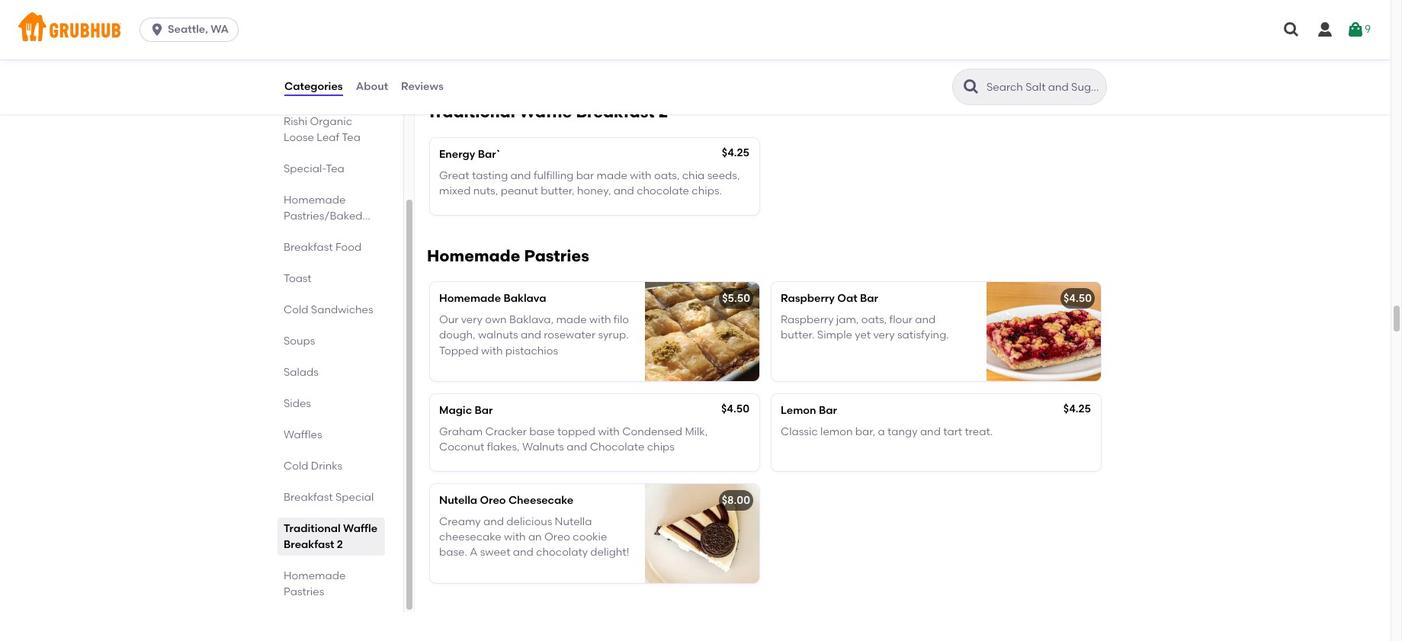 Task type: describe. For each thing, give the bounding box(es) containing it.
classic lemon bar, a tangy and tart treat.
[[781, 426, 993, 439]]

creamy and delicious nutella cheesecake with an oreo cookie base. a sweet and chocolaty delight!
[[439, 516, 630, 559]]

seeds,
[[708, 169, 740, 182]]

raspberry for raspberry jam, oats, flour and butter. simple yet very satisfying.
[[781, 313, 834, 326]]

creamy
[[439, 516, 481, 528]]

raspberry for raspberry oat bar
[[781, 292, 835, 305]]

oat
[[838, 292, 858, 305]]

lemon bar
[[781, 404, 837, 417]]

raspberry jam, oats, flour and butter. simple yet very satisfying.
[[781, 313, 949, 342]]

cracker
[[485, 426, 527, 439]]

sandwiches
[[311, 303, 373, 316]]

waffles
[[284, 429, 322, 441]]

1 svg image from the left
[[1283, 21, 1301, 39]]

1 vertical spatial homemade pastries
[[284, 570, 346, 599]]

great
[[439, 169, 470, 182]]

cold for cold drinks
[[284, 460, 309, 473]]

lemon
[[821, 426, 853, 439]]

bar
[[576, 169, 594, 182]]

energy bar`
[[439, 148, 500, 161]]

homemade pastries/baked goods breakfast food
[[284, 194, 363, 254]]

treat.
[[965, 426, 993, 439]]

very inside raspberry jam, oats, flour and butter. simple yet very satisfying.
[[874, 329, 895, 342]]

0 vertical spatial 2
[[659, 102, 668, 121]]

pastries inside homemade pastries
[[284, 586, 324, 599]]

delight!
[[591, 546, 630, 559]]

baklava
[[504, 292, 547, 305]]

rishi
[[284, 115, 307, 128]]

rishi organic loose leaf tea
[[284, 115, 361, 144]]

our
[[439, 313, 459, 326]]

simple
[[818, 329, 853, 342]]

graham cracker base topped with condensed milk, coconut flakes, walnuts and chocolate chips
[[439, 426, 708, 454]]

sides
[[284, 397, 311, 410]]

sweet
[[480, 546, 511, 559]]

honey,
[[577, 185, 611, 198]]

homemade inside homemade pastries/baked goods breakfast food
[[284, 194, 346, 207]]

magic
[[439, 404, 472, 417]]

filo
[[614, 313, 629, 326]]

energy
[[439, 148, 475, 161]]

0 horizontal spatial traditional
[[284, 522, 341, 535]]

yet
[[855, 329, 871, 342]]

search icon image
[[963, 78, 981, 96]]

svg image for 9
[[1347, 21, 1365, 39]]

reviews button
[[400, 59, 445, 114]]

0 vertical spatial traditional waffle breakfast 2
[[427, 102, 668, 121]]

special
[[336, 491, 374, 504]]

flour
[[890, 313, 913, 326]]

made inside 'our very own baklava, made with filo dough, walnuts and rosewater syrup. topped with pistachios'
[[556, 313, 587, 326]]

delicious
[[507, 516, 552, 528]]

tart
[[944, 426, 963, 439]]

syrup.
[[598, 329, 629, 342]]

oats, inside raspberry jam, oats, flour and butter. simple yet very satisfying.
[[862, 313, 887, 326]]

0 vertical spatial waffle
[[519, 102, 572, 121]]

2 svg image from the left
[[1316, 21, 1335, 39]]

breakfast inside homemade pastries/baked goods breakfast food
[[284, 241, 333, 254]]

loose
[[284, 131, 314, 144]]

nutella oreo cheesecake image
[[645, 484, 760, 583]]

walnuts
[[478, 329, 518, 342]]

1 vertical spatial traditional waffle breakfast 2
[[284, 522, 378, 551]]

categories button
[[284, 59, 344, 114]]

categories
[[285, 80, 343, 93]]

and left tart
[[921, 426, 941, 439]]

9 button
[[1347, 16, 1371, 43]]

oreo inside creamy and delicious nutella cheesecake with an oreo cookie base. a sweet and chocolaty delight!
[[545, 531, 571, 544]]

chocolaty
[[536, 546, 588, 559]]

peanut
[[501, 185, 538, 198]]

bar for graham cracker base topped with condensed milk, coconut flakes, walnuts and chocolate chips
[[475, 404, 493, 417]]

topped
[[558, 426, 596, 439]]

and inside graham cracker base topped with condensed milk, coconut flakes, walnuts and chocolate chips
[[567, 441, 588, 454]]

butter,
[[541, 185, 575, 198]]

main navigation navigation
[[0, 0, 1391, 59]]

0 horizontal spatial nutella
[[439, 494, 478, 507]]

$8.00
[[722, 494, 751, 507]]

cheesecake
[[439, 531, 502, 544]]

homemade baklava
[[439, 292, 547, 305]]

made inside the great tasting and fulfilling bar made with oats, chia seeds, mixed nuts, peanut butter, honey, and chocolate chips.
[[597, 169, 628, 182]]

topped
[[439, 344, 479, 357]]

Search Salt and Sugar Cafe and Bakery search field
[[985, 80, 1102, 95]]

mixed
[[439, 185, 471, 198]]

baklava,
[[509, 313, 554, 326]]

coconut
[[439, 441, 485, 454]]

own
[[485, 313, 507, 326]]

a
[[878, 426, 885, 439]]

0 horizontal spatial oreo
[[480, 494, 506, 507]]

pastries/baked
[[284, 210, 363, 223]]

chia
[[682, 169, 705, 182]]

jam,
[[837, 313, 859, 326]]

tea inside rishi organic loose leaf tea
[[342, 131, 361, 144]]

very inside 'our very own baklava, made with filo dough, walnuts and rosewater syrup. topped with pistachios'
[[461, 313, 483, 326]]

seattle,
[[168, 23, 208, 36]]

1 vertical spatial waffle
[[343, 522, 378, 535]]

nutella inside creamy and delicious nutella cheesecake with an oreo cookie base. a sweet and chocolaty delight!
[[555, 516, 592, 528]]

breakfast down the breakfast special
[[284, 538, 334, 551]]

graham
[[439, 426, 483, 439]]

milk,
[[685, 426, 708, 439]]

$4.25 for great tasting and fulfilling bar made with oats, chia seeds, mixed nuts, peanut butter, honey, and chocolate chips.
[[722, 146, 750, 159]]



Task type: locate. For each thing, give the bounding box(es) containing it.
1 horizontal spatial waffle
[[519, 102, 572, 121]]

raspberry oat bar
[[781, 292, 879, 305]]

$4.25
[[722, 146, 750, 159], [1064, 402, 1091, 415]]

and right honey,
[[614, 185, 634, 198]]

1 horizontal spatial pastries
[[524, 246, 589, 265]]

and inside raspberry jam, oats, flour and butter. simple yet very satisfying.
[[916, 313, 936, 326]]

0 horizontal spatial very
[[461, 313, 483, 326]]

breakfast down goods
[[284, 241, 333, 254]]

1 vertical spatial pastries
[[284, 586, 324, 599]]

rosewater
[[544, 329, 596, 342]]

0 horizontal spatial waffle
[[343, 522, 378, 535]]

0 vertical spatial oats,
[[654, 169, 680, 182]]

1 horizontal spatial traditional
[[427, 102, 515, 121]]

magic bar
[[439, 404, 493, 417]]

traditional up energy bar`
[[427, 102, 515, 121]]

homemade
[[284, 194, 346, 207], [427, 246, 520, 265], [439, 292, 501, 305], [284, 570, 346, 583]]

tangy
[[888, 426, 918, 439]]

about
[[356, 80, 388, 93]]

an
[[528, 531, 542, 544]]

0 horizontal spatial $4.50
[[722, 402, 750, 415]]

1 horizontal spatial svg image
[[1347, 21, 1365, 39]]

1 vertical spatial $4.50
[[722, 402, 750, 415]]

wa
[[211, 23, 229, 36]]

nutella up cookie
[[555, 516, 592, 528]]

flakes,
[[487, 441, 520, 454]]

svg image for seattle, wa
[[150, 22, 165, 37]]

1 horizontal spatial traditional waffle breakfast 2
[[427, 102, 668, 121]]

nutella up 'creamy'
[[439, 494, 478, 507]]

very right yet
[[874, 329, 895, 342]]

1 vertical spatial oreo
[[545, 531, 571, 544]]

oreo up 'creamy'
[[480, 494, 506, 507]]

cold for cold sandwiches
[[284, 303, 309, 316]]

made up rosewater
[[556, 313, 587, 326]]

chocolate
[[590, 441, 645, 454]]

tasting
[[472, 169, 508, 182]]

1 horizontal spatial $4.50
[[1064, 292, 1092, 305]]

made
[[597, 169, 628, 182], [556, 313, 587, 326]]

made up honey,
[[597, 169, 628, 182]]

very up dough,
[[461, 313, 483, 326]]

a
[[470, 546, 478, 559]]

1 vertical spatial made
[[556, 313, 587, 326]]

0 vertical spatial very
[[461, 313, 483, 326]]

traditional waffle, bacon and eggs image
[[645, 0, 760, 70]]

cookie
[[573, 531, 607, 544]]

0 horizontal spatial oats,
[[654, 169, 680, 182]]

pastries
[[524, 246, 589, 265], [284, 586, 324, 599]]

0 horizontal spatial traditional waffle breakfast 2
[[284, 522, 378, 551]]

1 vertical spatial tea
[[326, 162, 345, 175]]

$4.25 for classic lemon bar, a tangy and tart treat.
[[1064, 402, 1091, 415]]

cheesecake
[[509, 494, 574, 507]]

satisfying.
[[898, 329, 949, 342]]

0 vertical spatial tea
[[342, 131, 361, 144]]

oats, up chocolate
[[654, 169, 680, 182]]

1 horizontal spatial 2
[[659, 102, 668, 121]]

and down the topped
[[567, 441, 588, 454]]

with
[[630, 169, 652, 182], [590, 313, 611, 326], [481, 344, 503, 357], [598, 426, 620, 439], [504, 531, 526, 544]]

breakfast down cold drinks
[[284, 491, 333, 504]]

waffle up fulfilling
[[519, 102, 572, 121]]

1 vertical spatial traditional
[[284, 522, 341, 535]]

0 horizontal spatial $4.25
[[722, 146, 750, 159]]

with inside graham cracker base topped with condensed milk, coconut flakes, walnuts and chocolate chips
[[598, 426, 620, 439]]

salads
[[284, 366, 319, 379]]

seattle, wa
[[168, 23, 229, 36]]

traditional down the breakfast special
[[284, 522, 341, 535]]

coffee
[[284, 84, 319, 97]]

0 horizontal spatial svg image
[[150, 22, 165, 37]]

0 horizontal spatial 2
[[337, 538, 343, 551]]

cold sandwiches
[[284, 303, 373, 316]]

base
[[530, 426, 555, 439]]

chocolate
[[637, 185, 690, 198]]

pistachios
[[506, 344, 558, 357]]

1 vertical spatial $4.25
[[1064, 402, 1091, 415]]

special-tea
[[284, 162, 345, 175]]

with inside the great tasting and fulfilling bar made with oats, chia seeds, mixed nuts, peanut butter, honey, and chocolate chips.
[[630, 169, 652, 182]]

seattle, wa button
[[140, 18, 245, 42]]

1 horizontal spatial nutella
[[555, 516, 592, 528]]

tea down leaf
[[326, 162, 345, 175]]

and down "nutella oreo cheesecake"
[[484, 516, 504, 528]]

reviews
[[401, 80, 444, 93]]

cold
[[284, 303, 309, 316], [284, 460, 309, 473]]

9
[[1365, 23, 1371, 36]]

raspberry
[[781, 292, 835, 305], [781, 313, 834, 326]]

organic
[[310, 115, 352, 128]]

nutella
[[439, 494, 478, 507], [555, 516, 592, 528]]

with inside creamy and delicious nutella cheesecake with an oreo cookie base. a sweet and chocolaty delight!
[[504, 531, 526, 544]]

special-
[[284, 162, 326, 175]]

our very own baklava, made with filo dough, walnuts and rosewater syrup. topped with pistachios
[[439, 313, 629, 357]]

1 vertical spatial nutella
[[555, 516, 592, 528]]

oats, up yet
[[862, 313, 887, 326]]

and down baklava, at the left of page
[[521, 329, 541, 342]]

homemade baklava image
[[645, 282, 760, 381]]

butter.
[[781, 329, 815, 342]]

tea right leaf
[[342, 131, 361, 144]]

chips.
[[692, 185, 722, 198]]

svg image
[[1347, 21, 1365, 39], [150, 22, 165, 37]]

cold down toast
[[284, 303, 309, 316]]

food
[[336, 241, 362, 254]]

bar,
[[856, 426, 876, 439]]

0 vertical spatial made
[[597, 169, 628, 182]]

oats,
[[654, 169, 680, 182], [862, 313, 887, 326]]

0 vertical spatial cold
[[284, 303, 309, 316]]

0 horizontal spatial bar
[[475, 404, 493, 417]]

about button
[[355, 59, 389, 114]]

1 horizontal spatial very
[[874, 329, 895, 342]]

bar right magic
[[475, 404, 493, 417]]

toast
[[284, 272, 312, 285]]

dough,
[[439, 329, 476, 342]]

walnuts
[[522, 441, 564, 454]]

0 vertical spatial traditional
[[427, 102, 515, 121]]

and up satisfying.
[[916, 313, 936, 326]]

2 cold from the top
[[284, 460, 309, 473]]

0 horizontal spatial homemade pastries
[[284, 570, 346, 599]]

drinks
[[311, 460, 343, 473]]

bar
[[860, 292, 879, 305], [475, 404, 493, 417], [819, 404, 837, 417]]

0 vertical spatial oreo
[[480, 494, 506, 507]]

bar up the "lemon"
[[819, 404, 837, 417]]

nuts,
[[473, 185, 498, 198]]

bar`
[[478, 148, 500, 161]]

1 cold from the top
[[284, 303, 309, 316]]

0 vertical spatial homemade pastries
[[427, 246, 589, 265]]

traditional waffle breakfast 2
[[427, 102, 668, 121], [284, 522, 378, 551]]

traditional waffle breakfast 2 down the breakfast special
[[284, 522, 378, 551]]

2 inside traditional waffle breakfast 2
[[337, 538, 343, 551]]

0 vertical spatial pastries
[[524, 246, 589, 265]]

0 vertical spatial raspberry
[[781, 292, 835, 305]]

oats, inside the great tasting and fulfilling bar made with oats, chia seeds, mixed nuts, peanut butter, honey, and chocolate chips.
[[654, 169, 680, 182]]

1 vertical spatial 2
[[337, 538, 343, 551]]

1 horizontal spatial oreo
[[545, 531, 571, 544]]

raspberry oat bar image
[[987, 282, 1101, 381]]

great tasting and fulfilling bar made with oats, chia seeds, mixed nuts, peanut butter, honey, and chocolate chips.
[[439, 169, 740, 198]]

2
[[659, 102, 668, 121], [337, 538, 343, 551]]

soups
[[284, 335, 315, 348]]

cold left drinks
[[284, 460, 309, 473]]

0 vertical spatial $4.50
[[1064, 292, 1092, 305]]

bar right oat
[[860, 292, 879, 305]]

traditional waffle breakfast 2 up fulfilling
[[427, 102, 668, 121]]

base.
[[439, 546, 467, 559]]

raspberry inside raspberry jam, oats, flour and butter. simple yet very satisfying.
[[781, 313, 834, 326]]

traditional
[[427, 102, 515, 121], [284, 522, 341, 535]]

1 vertical spatial raspberry
[[781, 313, 834, 326]]

and up peanut at the top
[[511, 169, 531, 182]]

2 horizontal spatial bar
[[860, 292, 879, 305]]

1 raspberry from the top
[[781, 292, 835, 305]]

breakfast special
[[284, 491, 374, 504]]

and down an
[[513, 546, 534, 559]]

2 raspberry from the top
[[781, 313, 834, 326]]

0 horizontal spatial pastries
[[284, 586, 324, 599]]

0 horizontal spatial svg image
[[1283, 21, 1301, 39]]

and inside 'our very own baklava, made with filo dough, walnuts and rosewater syrup. topped with pistachios'
[[521, 329, 541, 342]]

1 vertical spatial oats,
[[862, 313, 887, 326]]

1 vertical spatial cold
[[284, 460, 309, 473]]

1 horizontal spatial svg image
[[1316, 21, 1335, 39]]

1 horizontal spatial homemade pastries
[[427, 246, 589, 265]]

svg image inside '9' button
[[1347, 21, 1365, 39]]

$4.50
[[1064, 292, 1092, 305], [722, 402, 750, 415]]

breakfast up bar
[[576, 102, 655, 121]]

0 vertical spatial nutella
[[439, 494, 478, 507]]

1 horizontal spatial $4.25
[[1064, 402, 1091, 415]]

$5.50
[[722, 292, 751, 305]]

waffle
[[519, 102, 572, 121], [343, 522, 378, 535]]

leaf
[[317, 131, 340, 144]]

goods
[[284, 226, 318, 239]]

fulfilling
[[534, 169, 574, 182]]

bar for classic lemon bar, a tangy and tart treat.
[[819, 404, 837, 417]]

1 horizontal spatial bar
[[819, 404, 837, 417]]

svg image
[[1283, 21, 1301, 39], [1316, 21, 1335, 39]]

tea
[[342, 131, 361, 144], [326, 162, 345, 175]]

oreo up chocolaty
[[545, 531, 571, 544]]

nutella oreo cheesecake
[[439, 494, 574, 507]]

0 vertical spatial $4.25
[[722, 146, 750, 159]]

1 vertical spatial very
[[874, 329, 895, 342]]

0 horizontal spatial made
[[556, 313, 587, 326]]

1 horizontal spatial made
[[597, 169, 628, 182]]

svg image inside seattle, wa button
[[150, 22, 165, 37]]

1 horizontal spatial oats,
[[862, 313, 887, 326]]

waffle down the special
[[343, 522, 378, 535]]

condensed
[[623, 426, 683, 439]]



Task type: vqa. For each thing, say whether or not it's contained in the screenshot.
Waffle to the bottom
yes



